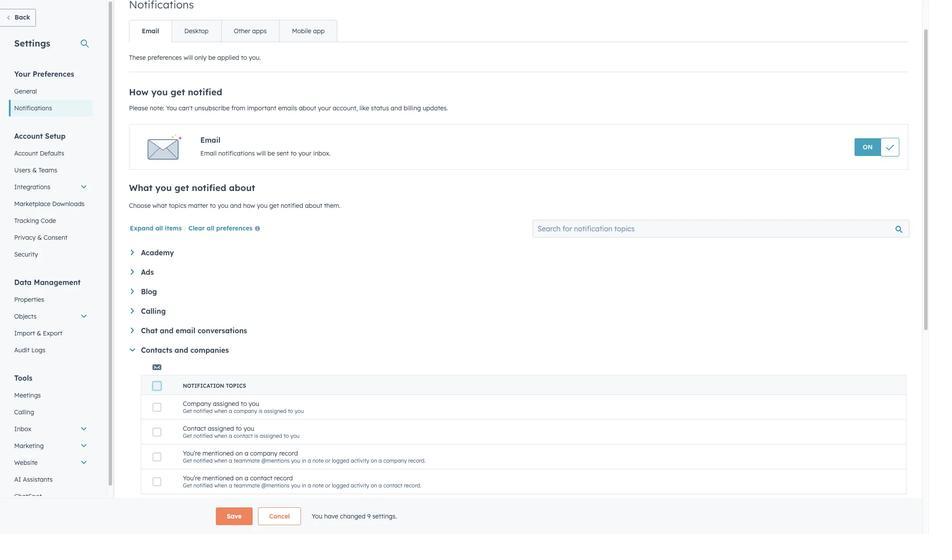 Task type: describe. For each thing, give the bounding box(es) containing it.
inbox button
[[9, 421, 93, 438]]

cancel button
[[258, 508, 301, 525]]

from
[[231, 104, 245, 112]]

settings.
[[372, 512, 397, 520]]

privacy & consent link
[[9, 229, 93, 246]]

code
[[41, 217, 56, 225]]

settings
[[14, 38, 50, 49]]

chat
[[141, 326, 158, 335]]

export
[[43, 329, 62, 337]]

Search for notification topics search field
[[533, 220, 910, 238]]

these preferences will only be applied to you.
[[129, 54, 261, 62]]

can't
[[179, 104, 193, 112]]

other
[[234, 27, 250, 35]]

calling link
[[9, 404, 93, 421]]

inbox
[[14, 425, 31, 433]]

your
[[14, 70, 31, 78]]

objects
[[14, 313, 37, 321]]

& for export
[[37, 329, 41, 337]]

app
[[313, 27, 325, 35]]

get for how
[[171, 86, 185, 98]]

logged for you're mentioned on a company record
[[332, 457, 349, 464]]

academy
[[141, 248, 174, 257]]

meetings
[[14, 391, 41, 399]]

contacts
[[141, 346, 172, 355]]

record for you're mentioned on a company record
[[279, 450, 298, 457]]

and down email
[[175, 346, 188, 355]]

email inside button
[[142, 27, 159, 35]]

0 horizontal spatial be
[[208, 54, 216, 62]]

back
[[15, 13, 30, 21]]

security
[[14, 250, 38, 258]]

what
[[129, 182, 153, 193]]

9
[[367, 512, 371, 520]]

audit logs link
[[9, 342, 93, 359]]

record. for you're mentioned on a company record
[[408, 457, 426, 464]]

security link
[[9, 246, 93, 263]]

them.
[[324, 202, 341, 210]]

downloads
[[52, 200, 85, 208]]

caret image for academy
[[131, 250, 134, 255]]

unsubscribe
[[195, 104, 230, 112]]

your preferences
[[14, 70, 74, 78]]

0 horizontal spatial topics
[[169, 202, 187, 210]]

a inside contact assigned to you get notified when a contact is assigned to you
[[229, 433, 232, 439]]

save button
[[216, 508, 253, 525]]

2 vertical spatial email
[[200, 149, 217, 157]]

import & export
[[14, 329, 62, 337]]

1 vertical spatial your
[[298, 149, 311, 157]]

you're for you're mentioned on a company record
[[183, 450, 201, 457]]

note:
[[150, 104, 164, 112]]

billing
[[404, 104, 421, 112]]

inbox.
[[313, 149, 331, 157]]

mentioned for contact
[[202, 474, 234, 482]]

marketplace
[[14, 200, 50, 208]]

expand
[[130, 224, 153, 232]]

get inside the you're mentioned on a contact record get notified when a teammate @mentions you in a note or logged activity on a contact record.
[[183, 482, 192, 489]]

you inside you're mentioned on a company record get notified when a teammate @mentions you in a note or logged activity on a company record.
[[291, 457, 300, 464]]

all for clear
[[207, 224, 214, 232]]

on
[[863, 143, 873, 151]]

company inside company assigned to you get notified when a company is assigned to you
[[234, 408, 257, 414]]

applied
[[217, 54, 239, 62]]

clear all preferences
[[188, 224, 253, 232]]

teammate for contact
[[234, 482, 260, 489]]

record for you're mentioned on a contact record
[[274, 474, 293, 482]]

activity for you're mentioned on a contact record
[[351, 482, 369, 489]]

mentioned for company
[[202, 450, 234, 457]]

general link
[[9, 83, 93, 100]]

& for consent
[[37, 234, 42, 242]]

get inside company assigned to you get notified when a company is assigned to you
[[183, 408, 192, 414]]

mobile app
[[292, 27, 325, 35]]

record. for you're mentioned on a contact record
[[404, 482, 421, 489]]

marketing
[[14, 442, 44, 450]]

email notifications will be sent to your inbox.
[[200, 149, 331, 157]]

get inside contact assigned to you get notified when a contact is assigned to you
[[183, 433, 192, 439]]

apps
[[252, 27, 267, 35]]

companies
[[190, 346, 229, 355]]

changed
[[340, 512, 366, 520]]

navigation containing email
[[129, 20, 338, 42]]

2 vertical spatial get
[[269, 202, 279, 210]]

data
[[14, 278, 32, 287]]

assigned down notification topics
[[213, 400, 239, 408]]

is for contact assigned to you
[[254, 433, 258, 439]]

sent
[[277, 149, 289, 157]]

clear
[[188, 224, 205, 232]]

@mentions for contact
[[261, 482, 290, 489]]

is for company assigned to you
[[259, 408, 263, 414]]

import & export link
[[9, 325, 93, 342]]

properties
[[14, 296, 44, 304]]

contact inside contact assigned to you get notified when a contact is assigned to you
[[234, 433, 253, 439]]

1 vertical spatial be
[[268, 149, 275, 157]]

when inside company assigned to you get notified when a company is assigned to you
[[214, 408, 227, 414]]

desktop
[[184, 27, 209, 35]]

will for only
[[184, 54, 193, 62]]

conversations
[[198, 326, 247, 335]]

company assigned to you get notified when a company is assigned to you
[[183, 400, 304, 414]]

0 vertical spatial preferences
[[148, 54, 182, 62]]

expand all items
[[130, 224, 182, 232]]

you.
[[249, 54, 261, 62]]

mobile app button
[[279, 20, 337, 42]]

0 vertical spatial you
[[166, 104, 177, 112]]

clear all preferences button
[[188, 224, 264, 235]]

and left how
[[230, 202, 241, 210]]

contact assigned to you get notified when a contact is assigned to you
[[183, 425, 300, 439]]

in for you're mentioned on a contact record
[[302, 482, 306, 489]]

logged for you're mentioned on a contact record
[[332, 482, 349, 489]]

ai assistants
[[14, 476, 53, 484]]

items
[[165, 224, 182, 232]]

management
[[34, 278, 81, 287]]

calling button
[[131, 307, 907, 316]]

only
[[195, 54, 207, 62]]

data management element
[[9, 278, 93, 359]]

note for you're mentioned on a contact record
[[312, 482, 324, 489]]

how
[[243, 202, 255, 210]]

other apps
[[234, 27, 267, 35]]

0 vertical spatial about
[[299, 104, 316, 112]]

blog button
[[131, 287, 907, 296]]

notified inside contact assigned to you get notified when a contact is assigned to you
[[193, 433, 213, 439]]

tracking
[[14, 217, 39, 225]]

account setup element
[[9, 131, 93, 263]]

contact up settings.
[[383, 482, 403, 489]]

account defaults link
[[9, 145, 93, 162]]

important
[[247, 104, 276, 112]]

chatspot link
[[9, 488, 93, 505]]

activity for you're mentioned on a company record
[[351, 457, 369, 464]]

marketing button
[[9, 438, 93, 454]]

academy button
[[131, 248, 907, 257]]

general
[[14, 87, 37, 95]]

1 vertical spatial you
[[312, 512, 322, 520]]

notified inside company assigned to you get notified when a company is assigned to you
[[193, 408, 213, 414]]

when inside the you're mentioned on a contact record get notified when a teammate @mentions you in a note or logged activity on a contact record.
[[214, 482, 227, 489]]



Task type: vqa. For each thing, say whether or not it's contained in the screenshot.
the Write on the left
no



Task type: locate. For each thing, give the bounding box(es) containing it.
0 vertical spatial note
[[312, 457, 324, 464]]

when down contact assigned to you get notified when a contact is assigned to you
[[214, 457, 227, 464]]

when inside contact assigned to you get notified when a contact is assigned to you
[[214, 433, 227, 439]]

0 vertical spatial email
[[142, 27, 159, 35]]

caret image
[[131, 269, 134, 275], [131, 289, 134, 294], [131, 308, 134, 314], [130, 349, 135, 352]]

a inside company assigned to you get notified when a company is assigned to you
[[229, 408, 232, 414]]

and right chat
[[160, 326, 173, 335]]

expand all items button
[[130, 224, 182, 232]]

0 horizontal spatial preferences
[[148, 54, 182, 62]]

0 vertical spatial will
[[184, 54, 193, 62]]

or up have at bottom
[[325, 482, 330, 489]]

2 account from the top
[[14, 149, 38, 157]]

2 or from the top
[[325, 482, 330, 489]]

account for account defaults
[[14, 149, 38, 157]]

get right how
[[269, 202, 279, 210]]

teammate down contact assigned to you get notified when a contact is assigned to you
[[234, 457, 260, 464]]

tools element
[[9, 373, 93, 505]]

you left the can't
[[166, 104, 177, 112]]

0 vertical spatial teammate
[[234, 457, 260, 464]]

notifications
[[218, 149, 255, 157]]

1 horizontal spatial preferences
[[216, 224, 253, 232]]

@mentions
[[261, 457, 290, 464], [261, 482, 290, 489]]

be left sent
[[268, 149, 275, 157]]

notified inside the you're mentioned on a contact record get notified when a teammate @mentions you in a note or logged activity on a contact record.
[[193, 482, 213, 489]]

caret image
[[131, 250, 134, 255], [131, 328, 134, 333]]

1 horizontal spatial is
[[259, 408, 263, 414]]

objects button
[[9, 308, 93, 325]]

1 vertical spatial you're
[[183, 474, 201, 482]]

& right 'users'
[[32, 166, 37, 174]]

4 when from the top
[[214, 482, 227, 489]]

preferences
[[33, 70, 74, 78]]

mentioned up save button on the left bottom
[[202, 474, 234, 482]]

2 get from the top
[[183, 433, 192, 439]]

note up the you're mentioned on a contact record get notified when a teammate @mentions you in a note or logged activity on a contact record. in the left bottom of the page
[[312, 457, 324, 464]]

activity inside you're mentioned on a company record get notified when a teammate @mentions you in a note or logged activity on a company record.
[[351, 457, 369, 464]]

ai assistants link
[[9, 471, 93, 488]]

& for teams
[[32, 166, 37, 174]]

notifications
[[14, 104, 52, 112]]

you're mentioned on a company record get notified when a teammate @mentions you in a note or logged activity on a company record.
[[183, 450, 426, 464]]

2 @mentions from the top
[[261, 482, 290, 489]]

1 horizontal spatial all
[[207, 224, 214, 232]]

1 or from the top
[[325, 457, 330, 464]]

& inside data management element
[[37, 329, 41, 337]]

teams
[[38, 166, 57, 174]]

1 vertical spatial preferences
[[216, 224, 253, 232]]

account
[[14, 132, 43, 141], [14, 149, 38, 157]]

1 vertical spatial record.
[[404, 482, 421, 489]]

1 vertical spatial note
[[312, 482, 324, 489]]

0 vertical spatial activity
[[351, 457, 369, 464]]

record. inside you're mentioned on a company record get notified when a teammate @mentions you in a note or logged activity on a company record.
[[408, 457, 426, 464]]

1 vertical spatial activity
[[351, 482, 369, 489]]

1 vertical spatial in
[[302, 482, 306, 489]]

2 you're from the top
[[183, 474, 201, 482]]

marketplace downloads link
[[9, 195, 93, 212]]

@mentions inside the you're mentioned on a contact record get notified when a teammate @mentions you in a note or logged activity on a contact record.
[[261, 482, 290, 489]]

all left "items"
[[155, 224, 163, 232]]

preferences inside button
[[216, 224, 253, 232]]

preferences right the these
[[148, 54, 182, 62]]

when right "contact"
[[214, 433, 227, 439]]

0 vertical spatial @mentions
[[261, 457, 290, 464]]

caret image for ads
[[131, 269, 134, 275]]

2 vertical spatial about
[[305, 202, 322, 210]]

0 vertical spatial be
[[208, 54, 216, 62]]

1 horizontal spatial be
[[268, 149, 275, 157]]

status
[[371, 104, 389, 112]]

caret image inside calling dropdown button
[[131, 308, 134, 314]]

caret image inside chat and email conversations dropdown button
[[131, 328, 134, 333]]

0 horizontal spatial you
[[166, 104, 177, 112]]

will left only
[[184, 54, 193, 62]]

1 horizontal spatial your
[[318, 104, 331, 112]]

0 vertical spatial logged
[[332, 457, 349, 464]]

0 vertical spatial caret image
[[131, 250, 134, 255]]

about right emails on the top left of the page
[[299, 104, 316, 112]]

mentioned down contact assigned to you get notified when a contact is assigned to you
[[202, 450, 234, 457]]

note down you're mentioned on a company record get notified when a teammate @mentions you in a note or logged activity on a company record.
[[312, 482, 324, 489]]

your left account,
[[318, 104, 331, 112]]

0 vertical spatial mentioned
[[202, 450, 234, 457]]

account for account setup
[[14, 132, 43, 141]]

be right only
[[208, 54, 216, 62]]

1 activity from the top
[[351, 457, 369, 464]]

0 horizontal spatial calling
[[14, 408, 34, 416]]

0 vertical spatial is
[[259, 408, 263, 414]]

consent
[[44, 234, 67, 242]]

setup
[[45, 132, 66, 141]]

choose
[[129, 202, 151, 210]]

1 horizontal spatial you
[[312, 512, 322, 520]]

is
[[259, 408, 263, 414], [254, 433, 258, 439]]

email up the these
[[142, 27, 159, 35]]

caret image for blog
[[131, 289, 134, 294]]

1 vertical spatial @mentions
[[261, 482, 290, 489]]

1 vertical spatial is
[[254, 433, 258, 439]]

1 mentioned from the top
[[202, 450, 234, 457]]

a
[[229, 408, 232, 414], [229, 433, 232, 439], [245, 450, 248, 457], [229, 457, 232, 464], [308, 457, 311, 464], [379, 457, 382, 464], [245, 474, 248, 482], [229, 482, 232, 489], [308, 482, 311, 489], [379, 482, 382, 489]]

0 vertical spatial topics
[[169, 202, 187, 210]]

0 horizontal spatial all
[[155, 224, 163, 232]]

your left inbox.
[[298, 149, 311, 157]]

when right the company
[[214, 408, 227, 414]]

1 in from the top
[[302, 457, 306, 464]]

1 horizontal spatial topics
[[226, 383, 246, 389]]

1 vertical spatial teammate
[[234, 482, 260, 489]]

navigation
[[129, 20, 338, 42]]

in inside you're mentioned on a company record get notified when a teammate @mentions you in a note or logged activity on a company record.
[[302, 457, 306, 464]]

3 get from the top
[[183, 457, 192, 464]]

email button
[[129, 20, 171, 42]]

you're for you're mentioned on a contact record
[[183, 474, 201, 482]]

get up matter
[[175, 182, 189, 193]]

2 logged from the top
[[332, 482, 349, 489]]

2 caret image from the top
[[131, 328, 134, 333]]

@mentions for company
[[261, 457, 290, 464]]

calling inside tools element
[[14, 408, 34, 416]]

privacy & consent
[[14, 234, 67, 242]]

0 vertical spatial or
[[325, 457, 330, 464]]

meetings link
[[9, 387, 93, 404]]

email up notifications
[[200, 136, 220, 145]]

logs
[[31, 346, 45, 354]]

1 vertical spatial mentioned
[[202, 474, 234, 482]]

when inside you're mentioned on a company record get notified when a teammate @mentions you in a note or logged activity on a company record.
[[214, 457, 227, 464]]

teammate inside you're mentioned on a company record get notified when a teammate @mentions you in a note or logged activity on a company record.
[[234, 457, 260, 464]]

2 teammate from the top
[[234, 482, 260, 489]]

record down you're mentioned on a company record get notified when a teammate @mentions you in a note or logged activity on a company record.
[[274, 474, 293, 482]]

1 note from the top
[[312, 457, 324, 464]]

notified inside you're mentioned on a company record get notified when a teammate @mentions you in a note or logged activity on a company record.
[[193, 457, 213, 464]]

1 horizontal spatial calling
[[141, 307, 166, 316]]

marketplace downloads
[[14, 200, 85, 208]]

back link
[[0, 9, 36, 27]]

your
[[318, 104, 331, 112], [298, 149, 311, 157]]

contact up cancel
[[250, 474, 272, 482]]

email
[[142, 27, 159, 35], [200, 136, 220, 145], [200, 149, 217, 157]]

1 logged from the top
[[332, 457, 349, 464]]

or for you're mentioned on a company record
[[325, 457, 330, 464]]

note for you're mentioned on a company record
[[312, 457, 324, 464]]

4 get from the top
[[183, 482, 192, 489]]

1 caret image from the top
[[131, 250, 134, 255]]

be
[[208, 54, 216, 62], [268, 149, 275, 157]]

caret image for chat and email conversations
[[131, 328, 134, 333]]

record. inside the you're mentioned on a contact record get notified when a teammate @mentions you in a note or logged activity on a contact record.
[[404, 482, 421, 489]]

0 vertical spatial record.
[[408, 457, 426, 464]]

1 teammate from the top
[[234, 457, 260, 464]]

other apps button
[[221, 20, 279, 42]]

0 vertical spatial get
[[171, 86, 185, 98]]

calling up chat
[[141, 307, 166, 316]]

get up the can't
[[171, 86, 185, 98]]

is inside contact assigned to you get notified when a contact is assigned to you
[[254, 433, 258, 439]]

all for expand
[[155, 224, 163, 232]]

tracking code link
[[9, 212, 93, 229]]

1 vertical spatial account
[[14, 149, 38, 157]]

or inside you're mentioned on a company record get notified when a teammate @mentions you in a note or logged activity on a company record.
[[325, 457, 330, 464]]

1 vertical spatial caret image
[[131, 328, 134, 333]]

in down you're mentioned on a company record get notified when a teammate @mentions you in a note or logged activity on a company record.
[[302, 482, 306, 489]]

users & teams
[[14, 166, 57, 174]]

in inside the you're mentioned on a contact record get notified when a teammate @mentions you in a note or logged activity on a contact record.
[[302, 482, 306, 489]]

0 horizontal spatial is
[[254, 433, 258, 439]]

1 vertical spatial record
[[274, 474, 293, 482]]

1 vertical spatial logged
[[332, 482, 349, 489]]

logged up the you're mentioned on a contact record get notified when a teammate @mentions you in a note or logged activity on a contact record. in the left bottom of the page
[[332, 457, 349, 464]]

to
[[241, 54, 247, 62], [291, 149, 297, 157], [210, 202, 216, 210], [241, 400, 247, 408], [288, 408, 293, 414], [236, 425, 242, 433], [284, 433, 289, 439]]

you're inside you're mentioned on a company record get notified when a teammate @mentions you in a note or logged activity on a company record.
[[183, 450, 201, 457]]

preferences down choose what topics matter to you and how you get notified about them.
[[216, 224, 253, 232]]

record
[[279, 450, 298, 457], [274, 474, 293, 482]]

and
[[391, 104, 402, 112], [230, 202, 241, 210], [160, 326, 173, 335], [175, 346, 188, 355]]

1 vertical spatial or
[[325, 482, 330, 489]]

2 vertical spatial &
[[37, 329, 41, 337]]

is inside company assigned to you get notified when a company is assigned to you
[[259, 408, 263, 414]]

mentioned inside the you're mentioned on a contact record get notified when a teammate @mentions you in a note or logged activity on a contact record.
[[202, 474, 234, 482]]

record up the you're mentioned on a contact record get notified when a teammate @mentions you in a note or logged activity on a contact record. in the left bottom of the page
[[279, 450, 298, 457]]

account up 'users'
[[14, 149, 38, 157]]

0 vertical spatial in
[[302, 457, 306, 464]]

is up contact assigned to you get notified when a contact is assigned to you
[[259, 408, 263, 414]]

1 vertical spatial email
[[200, 136, 220, 145]]

& left export
[[37, 329, 41, 337]]

caret image inside blog dropdown button
[[131, 289, 134, 294]]

logged up have at bottom
[[332, 482, 349, 489]]

on
[[235, 450, 243, 457], [371, 457, 377, 464], [235, 474, 243, 482], [371, 482, 377, 489]]

activity
[[351, 457, 369, 464], [351, 482, 369, 489]]

note inside the you're mentioned on a contact record get notified when a teammate @mentions you in a note or logged activity on a contact record.
[[312, 482, 324, 489]]

caret image for calling
[[131, 308, 134, 314]]

get inside you're mentioned on a company record get notified when a teammate @mentions you in a note or logged activity on a company record.
[[183, 457, 192, 464]]

when up save button on the left bottom
[[214, 482, 227, 489]]

record inside the you're mentioned on a contact record get notified when a teammate @mentions you in a note or logged activity on a contact record.
[[274, 474, 293, 482]]

account setup
[[14, 132, 66, 141]]

topics right what
[[169, 202, 187, 210]]

0 vertical spatial your
[[318, 104, 331, 112]]

0 vertical spatial you're
[[183, 450, 201, 457]]

ai
[[14, 476, 21, 484]]

2 all from the left
[[207, 224, 214, 232]]

1 vertical spatial get
[[175, 182, 189, 193]]

audit logs
[[14, 346, 45, 354]]

preferences
[[148, 54, 182, 62], [216, 224, 253, 232]]

chatspot
[[14, 493, 42, 500]]

caret image left chat
[[131, 328, 134, 333]]

integrations
[[14, 183, 50, 191]]

@mentions up the you're mentioned on a contact record get notified when a teammate @mentions you in a note or logged activity on a contact record. in the left bottom of the page
[[261, 457, 290, 464]]

teammate up save button on the left bottom
[[234, 482, 260, 489]]

will for be
[[257, 149, 266, 157]]

assigned right "contact"
[[208, 425, 234, 433]]

activity inside the you're mentioned on a contact record get notified when a teammate @mentions you in a note or logged activity on a contact record.
[[351, 482, 369, 489]]

assigned up you're mentioned on a company record get notified when a teammate @mentions you in a note or logged activity on a company record.
[[260, 433, 282, 439]]

in up the you're mentioned on a contact record get notified when a teammate @mentions you in a note or logged activity on a contact record. in the left bottom of the page
[[302, 457, 306, 464]]

teammate for company
[[234, 457, 260, 464]]

0 horizontal spatial your
[[298, 149, 311, 157]]

0 horizontal spatial will
[[184, 54, 193, 62]]

2 note from the top
[[312, 482, 324, 489]]

notifications link
[[9, 100, 93, 117]]

save
[[227, 512, 242, 520]]

contact down company assigned to you get notified when a company is assigned to you
[[234, 433, 253, 439]]

you're inside the you're mentioned on a contact record get notified when a teammate @mentions you in a note or logged activity on a contact record.
[[183, 474, 201, 482]]

1 vertical spatial &
[[37, 234, 42, 242]]

you have changed 9 settings.
[[312, 512, 397, 520]]

you're
[[183, 450, 201, 457], [183, 474, 201, 482]]

teammate
[[234, 457, 260, 464], [234, 482, 260, 489]]

website button
[[9, 454, 93, 471]]

0 vertical spatial calling
[[141, 307, 166, 316]]

tools
[[14, 374, 32, 383]]

logged inside the you're mentioned on a contact record get notified when a teammate @mentions you in a note or logged activity on a contact record.
[[332, 482, 349, 489]]

how you get notified
[[129, 86, 222, 98]]

you left have at bottom
[[312, 512, 322, 520]]

is down company assigned to you get notified when a company is assigned to you
[[254, 433, 258, 439]]

0 vertical spatial &
[[32, 166, 37, 174]]

website
[[14, 459, 38, 467]]

1 account from the top
[[14, 132, 43, 141]]

1 @mentions from the top
[[261, 457, 290, 464]]

get for what
[[175, 182, 189, 193]]

mobile
[[292, 27, 311, 35]]

account up account defaults at the top left of page
[[14, 132, 43, 141]]

all inside button
[[207, 224, 214, 232]]

teammate inside the you're mentioned on a contact record get notified when a teammate @mentions you in a note or logged activity on a contact record.
[[234, 482, 260, 489]]

you
[[151, 86, 168, 98], [155, 182, 172, 193], [218, 202, 228, 210], [257, 202, 268, 210], [249, 400, 259, 408], [295, 408, 304, 414], [244, 425, 254, 433], [290, 433, 300, 439], [291, 457, 300, 464], [291, 482, 300, 489]]

contact
[[183, 425, 206, 433]]

import
[[14, 329, 35, 337]]

data management
[[14, 278, 81, 287]]

have
[[324, 512, 338, 520]]

ads button
[[131, 268, 907, 277]]

these
[[129, 54, 146, 62]]

1 when from the top
[[214, 408, 227, 414]]

email left notifications
[[200, 149, 217, 157]]

or for you're mentioned on a contact record
[[325, 482, 330, 489]]

1 vertical spatial calling
[[14, 408, 34, 416]]

privacy
[[14, 234, 36, 242]]

will left sent
[[257, 149, 266, 157]]

caret image inside academy dropdown button
[[131, 250, 134, 255]]

audit
[[14, 346, 30, 354]]

record inside you're mentioned on a company record get notified when a teammate @mentions you in a note or logged activity on a company record.
[[279, 450, 298, 457]]

2 mentioned from the top
[[202, 474, 234, 482]]

caret image for contacts and companies
[[130, 349, 135, 352]]

logged inside you're mentioned on a company record get notified when a teammate @mentions you in a note or logged activity on a company record.
[[332, 457, 349, 464]]

2 when from the top
[[214, 433, 227, 439]]

choose what topics matter to you and how you get notified about them.
[[129, 202, 341, 210]]

0 vertical spatial account
[[14, 132, 43, 141]]

1 you're from the top
[[183, 450, 201, 457]]

in for you're mentioned on a company record
[[302, 457, 306, 464]]

calling up inbox
[[14, 408, 34, 416]]

note inside you're mentioned on a company record get notified when a teammate @mentions you in a note or logged activity on a company record.
[[312, 457, 324, 464]]

0 vertical spatial record
[[279, 450, 298, 457]]

3 when from the top
[[214, 457, 227, 464]]

caret image inside contacts and companies dropdown button
[[130, 349, 135, 352]]

all right clear
[[207, 224, 214, 232]]

notification
[[183, 383, 224, 389]]

mentioned inside you're mentioned on a company record get notified when a teammate @mentions you in a note or logged activity on a company record.
[[202, 450, 234, 457]]

email
[[176, 326, 195, 335]]

1 get from the top
[[183, 408, 192, 414]]

assigned up contact assigned to you get notified when a contact is assigned to you
[[264, 408, 287, 414]]

notified
[[188, 86, 222, 98], [192, 182, 226, 193], [281, 202, 303, 210], [193, 408, 213, 414], [193, 433, 213, 439], [193, 457, 213, 464], [193, 482, 213, 489]]

desktop button
[[171, 20, 221, 42]]

topics up company assigned to you get notified when a company is assigned to you
[[226, 383, 246, 389]]

updates.
[[423, 104, 448, 112]]

about up how
[[229, 182, 255, 193]]

you inside the you're mentioned on a contact record get notified when a teammate @mentions you in a note or logged activity on a contact record.
[[291, 482, 300, 489]]

caret image left academy
[[131, 250, 134, 255]]

2 activity from the top
[[351, 482, 369, 489]]

2 in from the top
[[302, 482, 306, 489]]

company
[[234, 408, 257, 414], [250, 450, 278, 457], [383, 457, 407, 464]]

company
[[183, 400, 211, 408]]

please note: you can't unsubscribe from important emails about your account, like status and billing updates.
[[129, 104, 448, 112]]

1 vertical spatial will
[[257, 149, 266, 157]]

& right privacy on the left of the page
[[37, 234, 42, 242]]

about left the them.
[[305, 202, 322, 210]]

your preferences element
[[9, 69, 93, 117]]

caret image inside 'ads' dropdown button
[[131, 269, 134, 275]]

&
[[32, 166, 37, 174], [37, 234, 42, 242], [37, 329, 41, 337]]

or inside the you're mentioned on a contact record get notified when a teammate @mentions you in a note or logged activity on a contact record.
[[325, 482, 330, 489]]

cancel
[[269, 512, 290, 520]]

chat and email conversations
[[141, 326, 247, 335]]

1 vertical spatial topics
[[226, 383, 246, 389]]

or up the you're mentioned on a contact record get notified when a teammate @mentions you in a note or logged activity on a contact record. in the left bottom of the page
[[325, 457, 330, 464]]

@mentions up cancel
[[261, 482, 290, 489]]

@mentions inside you're mentioned on a company record get notified when a teammate @mentions you in a note or logged activity on a company record.
[[261, 457, 290, 464]]

will
[[184, 54, 193, 62], [257, 149, 266, 157]]

record.
[[408, 457, 426, 464], [404, 482, 421, 489]]

1 all from the left
[[155, 224, 163, 232]]

1 horizontal spatial will
[[257, 149, 266, 157]]

1 vertical spatial about
[[229, 182, 255, 193]]

and left billing
[[391, 104, 402, 112]]

chat and email conversations button
[[131, 326, 907, 335]]

or
[[325, 457, 330, 464], [325, 482, 330, 489]]



